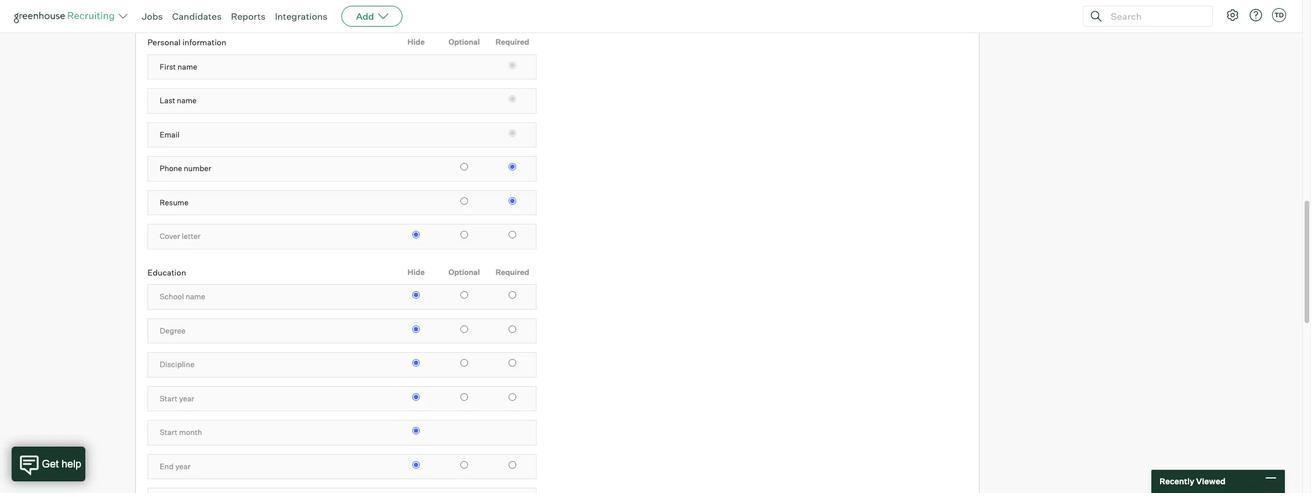 Task type: vqa. For each thing, say whether or not it's contained in the screenshot.
'letter'
yes



Task type: locate. For each thing, give the bounding box(es) containing it.
0 horizontal spatial information
[[182, 37, 226, 47]]

2 hide from the top
[[407, 268, 425, 277]]

basic
[[150, 6, 179, 20]]

add
[[356, 10, 374, 22]]

required for personal information
[[496, 37, 529, 47]]

application
[[182, 6, 242, 20]]

0 vertical spatial optional
[[449, 37, 480, 47]]

start left month
[[160, 428, 177, 437]]

0 vertical spatial start
[[160, 394, 177, 403]]

reports link
[[231, 10, 266, 22]]

1 vertical spatial required
[[496, 268, 529, 277]]

reports
[[231, 10, 266, 22]]

integrations link
[[275, 10, 328, 22]]

start down 'discipline'
[[160, 394, 177, 403]]

information
[[245, 6, 308, 20], [182, 37, 226, 47]]

candidates link
[[172, 10, 222, 22]]

jobs
[[142, 10, 163, 22]]

2 vertical spatial name
[[186, 292, 205, 302]]

None radio
[[509, 61, 516, 69], [509, 95, 516, 103], [509, 129, 516, 137], [461, 163, 468, 171], [509, 163, 516, 171], [461, 197, 468, 205], [412, 231, 420, 239], [461, 231, 468, 239], [509, 231, 516, 239], [412, 292, 420, 299], [461, 292, 468, 299], [509, 292, 516, 299], [461, 326, 468, 333], [412, 360, 420, 367], [412, 394, 420, 401], [461, 394, 468, 401], [509, 394, 516, 401], [412, 428, 420, 435], [509, 462, 516, 469], [509, 61, 516, 69], [509, 95, 516, 103], [509, 129, 516, 137], [461, 163, 468, 171], [509, 163, 516, 171], [461, 197, 468, 205], [412, 231, 420, 239], [461, 231, 468, 239], [509, 231, 516, 239], [412, 292, 420, 299], [461, 292, 468, 299], [509, 292, 516, 299], [461, 326, 468, 333], [412, 360, 420, 367], [412, 394, 420, 401], [461, 394, 468, 401], [509, 394, 516, 401], [412, 428, 420, 435], [509, 462, 516, 469]]

first name
[[160, 62, 197, 71]]

year for end year
[[175, 462, 191, 471]]

phone number
[[160, 164, 211, 173]]

last name
[[160, 96, 197, 105]]

recently
[[1160, 477, 1195, 487]]

1 optional from the top
[[449, 37, 480, 47]]

1 vertical spatial optional
[[449, 268, 480, 277]]

2 start from the top
[[160, 428, 177, 437]]

cover letter
[[160, 232, 201, 241]]

start
[[160, 394, 177, 403], [160, 428, 177, 437]]

1 start from the top
[[160, 394, 177, 403]]

0 vertical spatial required
[[496, 37, 529, 47]]

1 vertical spatial start
[[160, 428, 177, 437]]

year up month
[[179, 394, 194, 403]]

1 vertical spatial information
[[182, 37, 226, 47]]

1 vertical spatial year
[[175, 462, 191, 471]]

td button
[[1270, 6, 1289, 24]]

school name
[[160, 292, 205, 302]]

None radio
[[509, 197, 516, 205], [412, 326, 420, 333], [509, 326, 516, 333], [461, 360, 468, 367], [509, 360, 516, 367], [412, 462, 420, 469], [461, 462, 468, 469], [509, 197, 516, 205], [412, 326, 420, 333], [509, 326, 516, 333], [461, 360, 468, 367], [509, 360, 516, 367], [412, 462, 420, 469], [461, 462, 468, 469]]

0 vertical spatial hide
[[407, 37, 425, 47]]

1 vertical spatial hide
[[407, 268, 425, 277]]

jobs link
[[142, 10, 163, 22]]

0 vertical spatial year
[[179, 394, 194, 403]]

1 vertical spatial name
[[177, 96, 197, 105]]

required
[[496, 37, 529, 47], [496, 268, 529, 277]]

start for start month
[[160, 428, 177, 437]]

name right first
[[178, 62, 197, 71]]

candidates
[[172, 10, 222, 22]]

1 required from the top
[[496, 37, 529, 47]]

2 optional from the top
[[449, 268, 480, 277]]

first
[[160, 62, 176, 71]]

start for start year
[[160, 394, 177, 403]]

hide
[[407, 37, 425, 47], [407, 268, 425, 277]]

resume
[[160, 198, 189, 207]]

integrations
[[275, 10, 328, 22]]

year right end on the bottom left
[[175, 462, 191, 471]]

start year
[[160, 394, 194, 403]]

hide for education
[[407, 268, 425, 277]]

1 hide from the top
[[407, 37, 425, 47]]

personal information
[[148, 37, 226, 47]]

optional
[[449, 37, 480, 47], [449, 268, 480, 277]]

2 required from the top
[[496, 268, 529, 277]]

name right 'last'
[[177, 96, 197, 105]]

1 horizontal spatial information
[[245, 6, 308, 20]]

greenhouse recruiting image
[[14, 9, 118, 23]]

name right school
[[186, 292, 205, 302]]

td
[[1275, 11, 1284, 19]]

number
[[184, 164, 211, 173]]

0 vertical spatial name
[[178, 62, 197, 71]]

year
[[179, 394, 194, 403], [175, 462, 191, 471]]

end
[[160, 462, 174, 471]]

optional for education
[[449, 268, 480, 277]]

name
[[178, 62, 197, 71], [177, 96, 197, 105], [186, 292, 205, 302]]



Task type: describe. For each thing, give the bounding box(es) containing it.
name for school name
[[186, 292, 205, 302]]

td button
[[1272, 8, 1286, 22]]

degree
[[160, 326, 185, 335]]

letter
[[182, 232, 201, 241]]

hide for personal information
[[407, 37, 425, 47]]

end year
[[160, 462, 191, 471]]

required for education
[[496, 268, 529, 277]]

cover
[[160, 232, 180, 241]]

start month
[[160, 428, 202, 437]]

last
[[160, 96, 175, 105]]

month
[[179, 428, 202, 437]]

Search text field
[[1108, 8, 1202, 25]]

configure image
[[1226, 8, 1240, 22]]

name for last name
[[177, 96, 197, 105]]

recently viewed
[[1160, 477, 1226, 487]]

optional for personal information
[[449, 37, 480, 47]]

year for start year
[[179, 394, 194, 403]]

school
[[160, 292, 184, 302]]

discipline
[[160, 360, 195, 369]]

phone
[[160, 164, 182, 173]]

education
[[148, 268, 186, 277]]

0 vertical spatial information
[[245, 6, 308, 20]]

name for first name
[[178, 62, 197, 71]]

viewed
[[1196, 477, 1226, 487]]

personal
[[148, 37, 181, 47]]

email
[[160, 130, 180, 139]]

basic application information
[[150, 6, 308, 20]]

add button
[[342, 6, 403, 27]]



